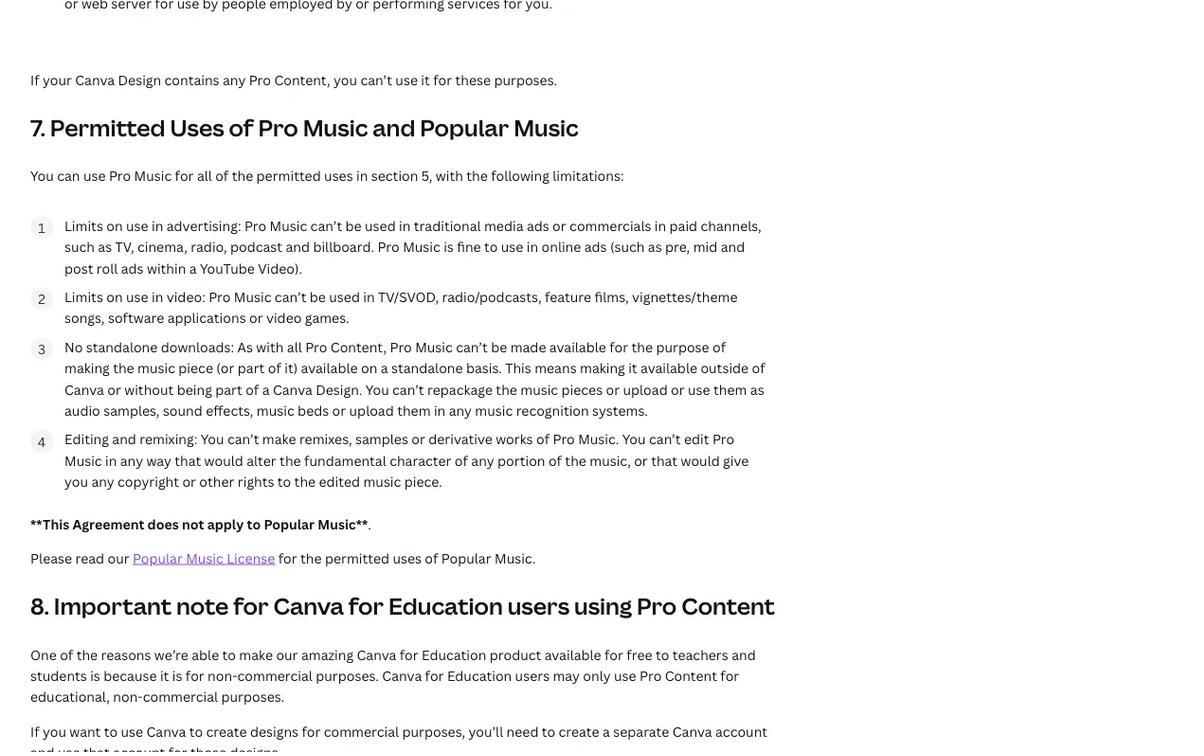 Task type: vqa. For each thing, say whether or not it's contained in the screenshot.
Trending inside the Sky Blue Gold White 80s Aesthetic Music Portrait Trending Portrait Poster Poster by Canva Creative Studio
no



Task type: locate. For each thing, give the bounding box(es) containing it.
use inside limits on use in video: pro music can't be used in tv/svod, radio/podcasts, feature films, vignettes/theme songs, software applications or video games.
[[126, 288, 148, 306]]

1 vertical spatial with
[[256, 338, 284, 356]]

1 horizontal spatial would
[[681, 452, 720, 470]]

1 horizontal spatial be
[[346, 217, 362, 235]]

we're
[[154, 646, 189, 664]]

commercial down we're
[[143, 688, 218, 706]]

1 horizontal spatial that
[[175, 452, 201, 470]]

0 horizontal spatial our
[[108, 549, 130, 567]]

1 vertical spatial permitted
[[325, 549, 390, 567]]

1 horizontal spatial it
[[421, 71, 430, 89]]

0 horizontal spatial non-
[[113, 688, 143, 706]]

make
[[262, 430, 296, 448], [239, 646, 273, 664]]

0 vertical spatial on
[[106, 217, 123, 235]]

1 horizontal spatial standalone
[[391, 359, 463, 377]]

and right teachers
[[732, 646, 756, 664]]

for up amazing
[[349, 591, 384, 622]]

pro down free
[[640, 667, 662, 685]]

pro down if your canva design contains any pro content, you can't use it for these purposes.
[[258, 112, 298, 143]]

2 vertical spatial be
[[491, 338, 507, 356]]

be inside limits on use in video: pro music can't be used in tv/svod, radio/podcasts, feature films, vignettes/theme songs, software applications or video games.
[[310, 288, 326, 306]]

radio/podcasts,
[[442, 288, 542, 306]]

music inside no standalone downloads: as with all pro content, pro music can't be made available for the purpose of making the music piece (or part of it) available on a standalone basis. this means making it available outside of canva or without being part of a canva design. you can't repackage the music pieces or upload or use them as audio samples, sound effects, music beds or upload them in any music recognition systems.
[[415, 338, 453, 356]]

available up design.
[[301, 359, 358, 377]]

5,
[[422, 167, 433, 185]]

available up may
[[545, 646, 602, 664]]

samples,
[[103, 402, 160, 420]]

0 vertical spatial our
[[108, 549, 130, 567]]

2 horizontal spatial it
[[629, 359, 638, 377]]

repackage
[[428, 380, 493, 398]]

with inside no standalone downloads: as with all pro content, pro music can't be made available for the purpose of making the music piece (or part of it) available on a standalone basis. this means making it available outside of canva or without being part of a canva design. you can't repackage the music pieces or upload or use them as audio samples, sound effects, music beds or upload them in any music recognition systems.
[[256, 338, 284, 356]]

2 horizontal spatial as
[[751, 380, 765, 398]]

canva right the separate
[[673, 723, 712, 741]]

purposes. right these
[[494, 71, 557, 89]]

all inside no standalone downloads: as with all pro content, pro music can't be made available for the purpose of making the music piece (or part of it) available on a standalone basis. this means making it available outside of canva or without being part of a canva design. you can't repackage the music pieces or upload or use them as audio samples, sound effects, music beds or upload them in any music recognition systems.
[[287, 338, 302, 356]]

permitted down the 7. permitted uses of pro music and popular music at the left of the page
[[256, 167, 321, 185]]

1 horizontal spatial uses
[[393, 549, 422, 567]]

for up purposes, on the left of page
[[425, 667, 444, 685]]

in left section at the top left
[[356, 167, 368, 185]]

pro up applications
[[209, 288, 231, 306]]

of inside one of the reasons we're able to make our amazing canva for education product available for free to teachers and students is because it is for non-commercial purposes. canva for education users may only use pro content for educational, non-commercial purposes.
[[60, 646, 73, 664]]

0 horizontal spatial account
[[113, 744, 165, 753]]

you right design.
[[366, 380, 389, 398]]

1 vertical spatial users
[[515, 667, 550, 685]]

on for limits on use in video: pro music can't be used in tv/svod, radio/podcasts, feature films, vignettes/theme songs, software applications or video games.
[[106, 288, 123, 306]]

2 if from the top
[[30, 723, 39, 741]]

users down product
[[515, 667, 550, 685]]

0 horizontal spatial them
[[397, 402, 431, 420]]

use down want
[[58, 744, 80, 753]]

2 vertical spatial ads
[[121, 259, 144, 277]]

permitted
[[256, 167, 321, 185], [325, 549, 390, 567]]

1 vertical spatial if
[[30, 723, 39, 741]]

one of the reasons we're able to make our amazing canva for education product available for free to teachers and students is because it is for non-commercial purposes. canva for education users may only use pro content for educational, non-commercial purposes.
[[30, 646, 756, 706]]

popular
[[420, 112, 509, 143], [264, 515, 315, 533], [133, 549, 183, 567], [442, 549, 492, 567]]

music inside editing and remixing: you can't make remixes, samples or derivative works of pro music. you can't edit pro music in any way that would alter the fundamental character of any portion of the music, or that would give you any copyright or other rights to the edited music piece.
[[363, 473, 401, 491]]

the inside one of the reasons we're able to make our amazing canva for education product available for free to teachers and students is because it is for non-commercial purposes. canva for education users may only use pro content for educational, non-commercial purposes.
[[76, 646, 98, 664]]

content, down games.
[[331, 338, 387, 356]]

you up the 7. permitted uses of pro music and popular music at the left of the page
[[334, 71, 357, 89]]

permitted down .
[[325, 549, 390, 567]]

making down no
[[64, 359, 110, 377]]

1 vertical spatial our
[[276, 646, 298, 664]]

in inside editing and remixing: you can't make remixes, samples or derivative works of pro music. you can't edit pro music in any way that would alter the fundamental character of any portion of the music, or that would give you any copyright or other rights to the edited music piece.
[[105, 452, 117, 470]]

0 vertical spatial be
[[346, 217, 362, 235]]

can't up the 7. permitted uses of pro music and popular music at the left of the page
[[361, 71, 392, 89]]

1 vertical spatial them
[[397, 402, 431, 420]]

all
[[197, 167, 212, 185], [287, 338, 302, 356]]

pro
[[249, 71, 271, 89], [258, 112, 298, 143], [109, 167, 131, 185], [244, 217, 267, 235], [378, 238, 400, 256], [209, 288, 231, 306], [305, 338, 327, 356], [390, 338, 412, 356], [553, 430, 575, 448], [713, 430, 735, 448], [637, 591, 677, 622], [640, 667, 662, 685]]

1 vertical spatial you
[[64, 473, 88, 491]]

if you want to use canva to create designs for commercial purposes, you'll need to create a separate canva account and use that account for those designs.
[[30, 723, 768, 753]]

is down we're
[[172, 667, 182, 685]]

non-
[[208, 667, 237, 685], [113, 688, 143, 706]]

or up 'samples,'
[[107, 380, 121, 398]]

part
[[238, 359, 265, 377], [215, 380, 242, 398]]

music up following
[[514, 112, 579, 143]]

0 horizontal spatial uses
[[324, 167, 353, 185]]

of up advertising:
[[215, 167, 229, 185]]

them
[[714, 380, 747, 398], [397, 402, 431, 420]]

to right able
[[222, 646, 236, 664]]

2 horizontal spatial is
[[444, 238, 454, 256]]

you
[[334, 71, 357, 89], [64, 473, 88, 491], [43, 723, 66, 741]]

use down free
[[614, 667, 637, 685]]

of up students
[[60, 646, 73, 664]]

0 horizontal spatial that
[[83, 744, 110, 753]]

0 vertical spatial ads
[[527, 217, 550, 235]]

1 horizontal spatial making
[[580, 359, 625, 377]]

making up 'pieces'
[[580, 359, 625, 377]]

non- down because
[[113, 688, 143, 706]]

1 vertical spatial purposes.
[[316, 667, 379, 685]]

0 vertical spatial used
[[365, 217, 396, 235]]

1 horizontal spatial account
[[716, 723, 768, 741]]

limits inside limits on use in advertising: pro music can't be used in traditional media ads or commercials in paid channels, such as tv, cinema, radio, podcast and billboard. pro music is fine to use in online ads (such as pre, mid and post roll ads within a youtube video).
[[64, 217, 103, 235]]

used for traditional
[[365, 217, 396, 235]]

being
[[177, 380, 212, 398]]

any inside no standalone downloads: as with all pro content, pro music can't be made available for the purpose of making the music piece (or part of it) available on a standalone basis. this means making it available outside of canva or without being part of a canva design. you can't repackage the music pieces or upload or use them as audio samples, sound effects, music beds or upload them in any music recognition systems.
[[449, 402, 472, 420]]

0 vertical spatial standalone
[[86, 338, 158, 356]]

0 vertical spatial them
[[714, 380, 747, 398]]

pro down games.
[[305, 338, 327, 356]]

to right the fine
[[484, 238, 498, 256]]

any
[[223, 71, 246, 89], [449, 402, 472, 420], [120, 452, 143, 470], [471, 452, 494, 470], [91, 473, 114, 491]]

if left the your
[[30, 71, 39, 89]]

if your canva design contains any pro content, you can't use it for these purposes.
[[30, 71, 557, 89]]

1 vertical spatial make
[[239, 646, 273, 664]]

is inside limits on use in advertising: pro music can't be used in traditional media ads or commercials in paid channels, such as tv, cinema, radio, podcast and billboard. pro music is fine to use in online ads (such as pre, mid and post roll ads within a youtube video).
[[444, 238, 454, 256]]

software
[[108, 309, 164, 327]]

for down teachers
[[721, 667, 740, 685]]

for down "uses"
[[175, 167, 194, 185]]

pro inside one of the reasons we're able to make our amazing canva for education product available for free to teachers and students is because it is for non-commercial purposes. canva for education users may only use pro content for educational, non-commercial purposes.
[[640, 667, 662, 685]]

1 horizontal spatial upload
[[623, 380, 668, 398]]

pro up the give
[[713, 430, 735, 448]]

2 vertical spatial on
[[361, 359, 378, 377]]

made
[[511, 338, 546, 356]]

1 vertical spatial standalone
[[391, 359, 463, 377]]

basis.
[[466, 359, 502, 377]]

create right 'need'
[[559, 723, 600, 741]]

on inside limits on use in video: pro music can't be used in tv/svod, radio/podcasts, feature films, vignettes/theme songs, software applications or video games.
[[106, 288, 123, 306]]

1 horizontal spatial non-
[[208, 667, 237, 685]]

roll
[[97, 259, 118, 277]]

paid
[[670, 217, 698, 235]]

8.
[[30, 591, 49, 622]]

would
[[204, 452, 243, 470], [681, 452, 720, 470]]

make inside editing and remixing: you can't make remixes, samples or derivative works of pro music. you can't edit pro music in any way that would alter the fundamental character of any portion of the music, or that would give you any copyright or other rights to the edited music piece.
[[262, 430, 296, 448]]

pro inside limits on use in video: pro music can't be used in tv/svod, radio/podcasts, feature films, vignettes/theme songs, software applications or video games.
[[209, 288, 231, 306]]

1 would from the left
[[204, 452, 243, 470]]

1 horizontal spatial music.
[[578, 430, 619, 448]]

a inside if you want to use canva to create designs for commercial purposes, you'll need to create a separate canva account and use that account for those designs.
[[603, 723, 610, 741]]

used
[[365, 217, 396, 235], [329, 288, 360, 306]]

pre,
[[665, 238, 690, 256]]

if inside if you want to use canva to create designs for commercial purposes, you'll need to create a separate canva account and use that account for those designs.
[[30, 723, 39, 741]]

permitted
[[50, 112, 165, 143]]

2 making from the left
[[580, 359, 625, 377]]

fundamental
[[304, 452, 387, 470]]

our
[[108, 549, 130, 567], [276, 646, 298, 664]]

in
[[356, 167, 368, 185], [152, 217, 163, 235], [399, 217, 411, 235], [655, 217, 667, 235], [527, 238, 539, 256], [152, 288, 163, 306], [363, 288, 375, 306], [434, 402, 446, 420], [105, 452, 117, 470]]

available inside one of the reasons we're able to make our amazing canva for education product available for free to teachers and students is because it is for non-commercial purposes. canva for education users may only use pro content for educational, non-commercial purposes.
[[545, 646, 602, 664]]

for right designs
[[302, 723, 321, 741]]

feature
[[545, 288, 592, 306]]

our inside one of the reasons we're able to make our amazing canva for education product available for free to teachers and students is because it is for non-commercial purposes. canva for education users may only use pro content for educational, non-commercial purposes.
[[276, 646, 298, 664]]

to right rights
[[278, 473, 291, 491]]

be up games.
[[310, 288, 326, 306]]

to inside limits on use in advertising: pro music can't be used in traditional media ads or commercials in paid channels, such as tv, cinema, radio, podcast and billboard. pro music is fine to use in online ads (such as pre, mid and post roll ads within a youtube video).
[[484, 238, 498, 256]]

that inside if you want to use canva to create designs for commercial purposes, you'll need to create a separate canva account and use that account for those designs.
[[83, 744, 110, 753]]

0 horizontal spatial create
[[206, 723, 247, 741]]

music up works
[[475, 402, 513, 420]]

use up tv,
[[126, 217, 148, 235]]

0 horizontal spatial it
[[160, 667, 169, 685]]

no
[[64, 338, 83, 356]]

is left the fine
[[444, 238, 454, 256]]

mid
[[694, 238, 718, 256]]

or left other
[[182, 473, 196, 491]]

ads down tv,
[[121, 259, 144, 277]]

can't up the video
[[275, 288, 307, 306]]

2 vertical spatial it
[[160, 667, 169, 685]]

0 horizontal spatial purposes.
[[221, 688, 285, 706]]

music
[[137, 359, 175, 377], [521, 380, 558, 398], [257, 402, 295, 420], [475, 402, 513, 420], [363, 473, 401, 491]]

upload up the systems.
[[623, 380, 668, 398]]

0 horizontal spatial upload
[[349, 402, 394, 420]]

samples
[[355, 430, 408, 448]]

it
[[421, 71, 430, 89], [629, 359, 638, 377], [160, 667, 169, 685]]

use down outside
[[688, 380, 711, 398]]

1 create from the left
[[206, 723, 247, 741]]

1 vertical spatial on
[[106, 288, 123, 306]]

0 vertical spatial account
[[716, 723, 768, 741]]

you inside no standalone downloads: as with all pro content, pro music can't be made available for the purpose of making the music piece (or part of it) available on a standalone basis. this means making it available outside of canva or without being part of a canva design. you can't repackage the music pieces or upload or use them as audio samples, sound effects, music beds or upload them in any music recognition systems.
[[366, 380, 389, 398]]

users
[[508, 591, 570, 622], [515, 667, 550, 685]]

on down roll
[[106, 288, 123, 306]]

1 horizontal spatial create
[[559, 723, 600, 741]]

and down channels,
[[721, 238, 745, 256]]

2 horizontal spatial be
[[491, 338, 507, 356]]

way
[[146, 452, 171, 470]]

1 vertical spatial used
[[329, 288, 360, 306]]

1 horizontal spatial our
[[276, 646, 298, 664]]

on inside limits on use in advertising: pro music can't be used in traditional media ads or commercials in paid channels, such as tv, cinema, radio, podcast and billboard. pro music is fine to use in online ads (such as pre, mid and post roll ads within a youtube video).
[[106, 217, 123, 235]]

make inside one of the reasons we're able to make our amazing canva for education product available for free to teachers and students is because it is for non-commercial purposes. canva for education users may only use pro content for educational, non-commercial purposes.
[[239, 646, 273, 664]]

1 limits from the top
[[64, 217, 103, 235]]

0 vertical spatial part
[[238, 359, 265, 377]]

be inside limits on use in advertising: pro music can't be used in traditional media ads or commercials in paid channels, such as tv, cinema, radio, podcast and billboard. pro music is fine to use in online ads (such as pre, mid and post roll ads within a youtube video).
[[346, 217, 362, 235]]

2 horizontal spatial purposes.
[[494, 71, 557, 89]]

1 making from the left
[[64, 359, 110, 377]]

contains
[[165, 71, 220, 89]]

or up online
[[553, 217, 567, 235]]

0 horizontal spatial ads
[[121, 259, 144, 277]]

or inside limits on use in advertising: pro music can't be used in traditional media ads or commercials in paid channels, such as tv, cinema, radio, podcast and billboard. pro music is fine to use in online ads (such as pre, mid and post roll ads within a youtube video).
[[553, 217, 567, 235]]

2 horizontal spatial commercial
[[324, 723, 399, 741]]

upload
[[623, 380, 668, 398], [349, 402, 394, 420]]

to up those
[[189, 723, 203, 741]]

standalone
[[86, 338, 158, 356], [391, 359, 463, 377]]

1 vertical spatial limits
[[64, 288, 103, 306]]

in down repackage
[[434, 402, 446, 420]]

media
[[484, 217, 524, 235]]

account down teachers
[[716, 723, 768, 741]]

0 horizontal spatial be
[[310, 288, 326, 306]]

design
[[118, 71, 161, 89]]

can't up the billboard.
[[311, 217, 342, 235]]

0 horizontal spatial all
[[197, 167, 212, 185]]

that
[[175, 452, 201, 470], [651, 452, 678, 470], [83, 744, 110, 753]]

piece.
[[404, 473, 442, 491]]

used inside limits on use in advertising: pro music can't be used in traditional media ads or commercials in paid channels, such as tv, cinema, radio, podcast and billboard. pro music is fine to use in online ads (such as pre, mid and post roll ads within a youtube video).
[[365, 217, 396, 235]]

billboard.
[[313, 238, 374, 256]]

games.
[[305, 309, 349, 327]]

2 vertical spatial purposes.
[[221, 688, 285, 706]]

read
[[75, 549, 104, 567]]

part up effects,
[[215, 380, 242, 398]]

0 vertical spatial education
[[389, 591, 503, 622]]

.
[[368, 515, 371, 533]]

outside
[[701, 359, 749, 377]]

1 horizontal spatial with
[[436, 167, 463, 185]]

0 vertical spatial if
[[30, 71, 39, 89]]

to
[[484, 238, 498, 256], [278, 473, 291, 491], [247, 515, 261, 533], [222, 646, 236, 664], [656, 646, 670, 664], [104, 723, 118, 741], [189, 723, 203, 741], [542, 723, 556, 741]]

important
[[54, 591, 172, 622]]

for
[[433, 71, 452, 89], [175, 167, 194, 185], [610, 338, 629, 356], [278, 549, 297, 567], [233, 591, 269, 622], [349, 591, 384, 622], [400, 646, 419, 664], [605, 646, 624, 664], [186, 667, 204, 685], [425, 667, 444, 685], [721, 667, 740, 685], [302, 723, 321, 741], [168, 744, 187, 753]]

canva up audio
[[64, 380, 104, 398]]

music
[[303, 112, 368, 143], [514, 112, 579, 143], [134, 167, 172, 185], [270, 217, 307, 235], [403, 238, 441, 256], [234, 288, 272, 306], [415, 338, 453, 356], [64, 452, 102, 470], [186, 549, 224, 567]]

2 limits from the top
[[64, 288, 103, 306]]

if for if you want to use canva to create designs for commercial purposes, you'll need to create a separate canva account and use that account for those designs.
[[30, 723, 39, 741]]

purposes. down amazing
[[316, 667, 379, 685]]

our left amazing
[[276, 646, 298, 664]]

recognition
[[516, 402, 589, 420]]

radio,
[[191, 238, 227, 256]]

0 horizontal spatial with
[[256, 338, 284, 356]]

2 vertical spatial education
[[447, 667, 512, 685]]

1 vertical spatial content
[[665, 667, 718, 685]]

ads
[[527, 217, 550, 235], [585, 238, 607, 256], [121, 259, 144, 277]]

beds
[[298, 402, 329, 420]]

vignettes/theme
[[632, 288, 738, 306]]

making
[[64, 359, 110, 377], [580, 359, 625, 377]]

**this agreement does not apply to popular music** .
[[30, 515, 371, 533]]

can't left repackage
[[392, 380, 424, 398]]

canva down because
[[146, 723, 186, 741]]

designs
[[250, 723, 299, 741]]

used inside limits on use in video: pro music can't be used in tv/svod, radio/podcasts, feature films, vignettes/theme songs, software applications or video games.
[[329, 288, 360, 306]]

is up educational,
[[90, 667, 100, 685]]

0 vertical spatial uses
[[324, 167, 353, 185]]

audio
[[64, 402, 100, 420]]

available
[[550, 338, 607, 356], [301, 359, 358, 377], [641, 359, 698, 377], [545, 646, 602, 664]]

account
[[716, 723, 768, 741], [113, 744, 165, 753]]

(or
[[216, 359, 235, 377]]

1 vertical spatial commercial
[[143, 688, 218, 706]]

uses
[[324, 167, 353, 185], [393, 549, 422, 567]]

copyright
[[118, 473, 179, 491]]

education left product
[[422, 646, 487, 664]]

pro up the 7. permitted uses of pro music and popular music at the left of the page
[[249, 71, 271, 89]]

1 vertical spatial all
[[287, 338, 302, 356]]

0 vertical spatial music.
[[578, 430, 619, 448]]

post
[[64, 259, 93, 277]]

our right read
[[108, 549, 130, 567]]

1 horizontal spatial permitted
[[325, 549, 390, 567]]

those
[[191, 744, 227, 753]]

0 vertical spatial commercial
[[237, 667, 313, 685]]

1 if from the top
[[30, 71, 39, 89]]

as
[[238, 338, 253, 356]]

2 vertical spatial commercial
[[324, 723, 399, 741]]

0 horizontal spatial making
[[64, 359, 110, 377]]

0 vertical spatial content,
[[274, 71, 330, 89]]

content, up the 7. permitted uses of pro music and popular music at the left of the page
[[274, 71, 330, 89]]

on for limits on use in advertising: pro music can't be used in traditional media ads or commercials in paid channels, such as tv, cinema, radio, podcast and billboard. pro music is fine to use in online ads (such as pre, mid and post roll ads within a youtube video).
[[106, 217, 123, 235]]

content, for you
[[274, 71, 330, 89]]

0 vertical spatial it
[[421, 71, 430, 89]]

limits
[[64, 217, 103, 235], [64, 288, 103, 306]]

part down as
[[238, 359, 265, 377]]

video).
[[258, 259, 302, 277]]

can't up basis.
[[456, 338, 488, 356]]

1 vertical spatial non-
[[113, 688, 143, 706]]

content, inside no standalone downloads: as with all pro content, pro music can't be made available for the purpose of making the music piece (or part of it) available on a standalone basis. this means making it available outside of canva or without being part of a canva design. you can't repackage the music pieces or upload or use them as audio samples, sound effects, music beds or upload them in any music recognition systems.
[[331, 338, 387, 356]]

2 create from the left
[[559, 723, 600, 741]]

in inside no standalone downloads: as with all pro content, pro music can't be made available for the purpose of making the music piece (or part of it) available on a standalone basis. this means making it available outside of canva or without being part of a canva design. you can't repackage the music pieces or upload or use them as audio samples, sound effects, music beds or upload them in any music recognition systems.
[[434, 402, 446, 420]]

0 horizontal spatial permitted
[[256, 167, 321, 185]]

content, for pro
[[331, 338, 387, 356]]

1 vertical spatial be
[[310, 288, 326, 306]]

be for tv/svod,
[[310, 288, 326, 306]]

1 vertical spatial it
[[629, 359, 638, 377]]

1 horizontal spatial used
[[365, 217, 396, 235]]

to inside editing and remixing: you can't make remixes, samples or derivative works of pro music. you can't edit pro music in any way that would alter the fundamental character of any portion of the music, or that would give you any copyright or other rights to the edited music piece.
[[278, 473, 291, 491]]

of right 'portion'
[[549, 452, 562, 470]]

standalone up repackage
[[391, 359, 463, 377]]

use up software
[[126, 288, 148, 306]]

1 vertical spatial content,
[[331, 338, 387, 356]]

on up design.
[[361, 359, 378, 377]]

1 vertical spatial upload
[[349, 402, 394, 420]]

on
[[106, 217, 123, 235], [106, 288, 123, 306], [361, 359, 378, 377]]

not
[[182, 515, 204, 533]]

non- down able
[[208, 667, 237, 685]]

be inside no standalone downloads: as with all pro content, pro music can't be made available for the purpose of making the music piece (or part of it) available on a standalone basis. this means making it available outside of canva or without being part of a canva design. you can't repackage the music pieces or upload or use them as audio samples, sound effects, music beds or upload them in any music recognition systems.
[[491, 338, 507, 356]]

songs,
[[64, 309, 105, 327]]

for down 'license'
[[233, 591, 269, 622]]

0 vertical spatial limits
[[64, 217, 103, 235]]

limits inside limits on use in video: pro music can't be used in tv/svod, radio/podcasts, feature films, vignettes/theme songs, software applications or video games.
[[64, 288, 103, 306]]

all down "uses"
[[197, 167, 212, 185]]

them down outside
[[714, 380, 747, 398]]

content,
[[274, 71, 330, 89], [331, 338, 387, 356]]

need
[[507, 723, 539, 741]]

be up the billboard.
[[346, 217, 362, 235]]



Task type: describe. For each thing, give the bounding box(es) containing it.
for left those
[[168, 744, 187, 753]]

alter
[[247, 452, 277, 470]]

systems.
[[593, 402, 648, 420]]

can
[[57, 167, 80, 185]]

be for traditional
[[346, 217, 362, 235]]

that for canva
[[83, 744, 110, 753]]

character
[[390, 452, 452, 470]]

(such
[[610, 238, 645, 256]]

tv,
[[115, 238, 134, 256]]

this
[[506, 359, 532, 377]]

popular down these
[[420, 112, 509, 143]]

music inside limits on use in video: pro music can't be used in tv/svod, radio/podcasts, feature films, vignettes/theme songs, software applications or video games.
[[234, 288, 272, 306]]

any right contains
[[223, 71, 246, 89]]

use left these
[[396, 71, 418, 89]]

cinema,
[[137, 238, 188, 256]]

limits on use in advertising: pro music can't be used in traditional media ads or commercials in paid channels, such as tv, cinema, radio, podcast and billboard. pro music is fine to use in online ads (such as pre, mid and post roll ads within a youtube video).
[[64, 217, 762, 277]]

in left the video:
[[152, 288, 163, 306]]

pro down recognition at the bottom left of page
[[553, 430, 575, 448]]

it inside one of the reasons we're able to make our amazing canva for education product available for free to teachers and students is because it is for non-commercial purposes. canva for education users may only use pro content for educational, non-commercial purposes.
[[160, 667, 169, 685]]

please read our popular music license for the permitted uses of popular music.
[[30, 549, 536, 567]]

a inside limits on use in advertising: pro music can't be used in traditional media ads or commercials in paid channels, such as tv, cinema, radio, podcast and billboard. pro music is fine to use in online ads (such as pre, mid and post roll ads within a youtube video).
[[189, 259, 197, 277]]

limits on use in video: pro music can't be used in tv/svod, radio/podcasts, feature films, vignettes/theme songs, software applications or video games.
[[64, 288, 738, 327]]

can't left edit
[[649, 430, 681, 448]]

downloads:
[[161, 338, 234, 356]]

music. inside editing and remixing: you can't make remixes, samples or derivative works of pro music. you can't edit pro music in any way that would alter the fundamental character of any portion of the music, or that would give you any copyright or other rights to the edited music piece.
[[578, 430, 619, 448]]

the down this
[[496, 380, 517, 398]]

or right music,
[[634, 452, 648, 470]]

for left free
[[605, 646, 624, 664]]

1 horizontal spatial as
[[648, 238, 662, 256]]

0 vertical spatial all
[[197, 167, 212, 185]]

pro down limits on use in video: pro music can't be used in tv/svod, radio/podcasts, feature films, vignettes/theme songs, software applications or video games.
[[390, 338, 412, 356]]

of right works
[[536, 430, 550, 448]]

and up video).
[[286, 238, 310, 256]]

license
[[227, 549, 275, 567]]

0 vertical spatial content
[[682, 591, 775, 622]]

use inside no standalone downloads: as with all pro content, pro music can't be made available for the purpose of making the music piece (or part of it) available on a standalone basis. this means making it available outside of canva or without being part of a canva design. you can't repackage the music pieces or upload or use them as audio samples, sound effects, music beds or upload them in any music recognition systems.
[[688, 380, 711, 398]]

apply
[[207, 515, 244, 533]]

to right apply
[[247, 515, 261, 533]]

0 horizontal spatial commercial
[[143, 688, 218, 706]]

the up 'without'
[[113, 359, 134, 377]]

2 horizontal spatial that
[[651, 452, 678, 470]]

commercial inside if you want to use canva to create designs for commercial purposes, you'll need to create a separate canva account and use that account for those designs.
[[324, 723, 399, 741]]

you up music,
[[623, 430, 646, 448]]

remixing:
[[140, 430, 197, 448]]

or down purpose
[[671, 380, 685, 398]]

the up advertising:
[[232, 167, 253, 185]]

design.
[[316, 380, 363, 398]]

traditional
[[414, 217, 481, 235]]

that for music
[[175, 452, 201, 470]]

0 horizontal spatial music.
[[495, 549, 536, 567]]

commercials
[[570, 217, 652, 235]]

of up outside
[[713, 338, 726, 356]]

without
[[124, 380, 174, 398]]

canva up if you want to use canva to create designs for commercial purposes, you'll need to create a separate canva account and use that account for those designs.
[[382, 667, 422, 685]]

films,
[[595, 288, 629, 306]]

such
[[64, 238, 95, 256]]

to right 'need'
[[542, 723, 556, 741]]

editing
[[64, 430, 109, 448]]

purposes,
[[402, 723, 466, 741]]

1 horizontal spatial is
[[172, 667, 182, 685]]

following
[[491, 167, 550, 185]]

music up 'without'
[[137, 359, 175, 377]]

want
[[70, 723, 101, 741]]

sound
[[163, 402, 203, 420]]

0 horizontal spatial as
[[98, 238, 112, 256]]

channels,
[[701, 217, 762, 235]]

does
[[147, 515, 179, 533]]

you left can
[[30, 167, 54, 185]]

works
[[496, 430, 533, 448]]

and inside editing and remixing: you can't make remixes, samples or derivative works of pro music. you can't edit pro music in any way that would alter the fundamental character of any portion of the music, or that would give you any copyright or other rights to the edited music piece.
[[112, 430, 136, 448]]

and inside if you want to use canva to create designs for commercial purposes, you'll need to create a separate canva account and use that account for those designs.
[[30, 744, 55, 753]]

edited
[[319, 473, 360, 491]]

**this
[[30, 515, 69, 533]]

music**
[[318, 515, 368, 533]]

the down music**
[[300, 549, 322, 567]]

of left it)
[[268, 359, 281, 377]]

online
[[542, 238, 581, 256]]

pro right the billboard.
[[378, 238, 400, 256]]

0 horizontal spatial standalone
[[86, 338, 158, 356]]

pro up podcast
[[244, 217, 267, 235]]

in left paid at the right
[[655, 217, 667, 235]]

other
[[199, 473, 235, 491]]

can't inside limits on use in advertising: pro music can't be used in traditional media ads or commercials in paid channels, such as tv, cinema, radio, podcast and billboard. pro music is fine to use in online ads (such as pre, mid and post roll ads within a youtube video).
[[311, 217, 342, 235]]

podcast
[[230, 238, 283, 256]]

separate
[[613, 723, 670, 741]]

music down "uses"
[[134, 167, 172, 185]]

1 horizontal spatial commercial
[[237, 667, 313, 685]]

in left online
[[527, 238, 539, 256]]

the right alter
[[280, 452, 301, 470]]

1 vertical spatial account
[[113, 744, 165, 753]]

students
[[30, 667, 87, 685]]

any up copyright
[[120, 452, 143, 470]]

2 would from the left
[[681, 452, 720, 470]]

can't up alter
[[227, 430, 259, 448]]

it inside no standalone downloads: as with all pro content, pro music can't be made available for the purpose of making the music piece (or part of it) available on a standalone basis. this means making it available outside of canva or without being part of a canva design. you can't repackage the music pieces or upload or use them as audio samples, sound effects, music beds or upload them in any music recognition systems.
[[629, 359, 638, 377]]

and inside one of the reasons we're able to make our amazing canva for education product available for free to teachers and students is because it is for non-commercial purposes. canva for education users may only use pro content for educational, non-commercial purposes.
[[732, 646, 756, 664]]

the left purpose
[[632, 338, 653, 356]]

you'll
[[469, 723, 504, 741]]

agreement
[[72, 515, 144, 533]]

in left tv/svod,
[[363, 288, 375, 306]]

any down derivative
[[471, 452, 494, 470]]

popular music license link
[[133, 549, 275, 567]]

2 horizontal spatial ads
[[585, 238, 607, 256]]

used for tv/svod,
[[329, 288, 360, 306]]

music up recognition at the bottom left of page
[[521, 380, 558, 398]]

to right free
[[656, 646, 670, 664]]

canva right amazing
[[357, 646, 397, 664]]

1 vertical spatial education
[[422, 646, 487, 664]]

using
[[574, 591, 632, 622]]

you inside editing and remixing: you can't make remixes, samples or derivative works of pro music. you can't edit pro music in any way that would alter the fundamental character of any portion of the music, or that would give you any copyright or other rights to the edited music piece.
[[64, 473, 88, 491]]

music down traditional
[[403, 238, 441, 256]]

to right want
[[104, 723, 118, 741]]

on inside no standalone downloads: as with all pro content, pro music can't be made available for the purpose of making the music piece (or part of it) available on a standalone basis. this means making it available outside of canva or without being part of a canva design. you can't repackage the music pieces or upload or use them as audio samples, sound effects, music beds or upload them in any music recognition systems.
[[361, 359, 378, 377]]

applications
[[167, 309, 246, 327]]

designs.
[[230, 744, 282, 753]]

reasons
[[101, 646, 151, 664]]

canva right the your
[[75, 71, 115, 89]]

pro up free
[[637, 591, 677, 622]]

and up section at the top left
[[373, 112, 416, 143]]

of right "uses"
[[229, 112, 254, 143]]

within
[[147, 259, 186, 277]]

effects,
[[206, 402, 254, 420]]

popular down does
[[133, 549, 183, 567]]

users inside one of the reasons we're able to make our amazing canva for education product available for free to teachers and students is because it is for non-commercial purposes. canva for education users may only use pro content for educational, non-commercial purposes.
[[515, 667, 550, 685]]

0 horizontal spatial is
[[90, 667, 100, 685]]

or up character
[[412, 430, 425, 448]]

the left music,
[[565, 452, 587, 470]]

7.
[[30, 112, 45, 143]]

1 vertical spatial uses
[[393, 549, 422, 567]]

edit
[[684, 430, 710, 448]]

section
[[371, 167, 418, 185]]

0 vertical spatial permitted
[[256, 167, 321, 185]]

the left following
[[467, 167, 488, 185]]

limits for limits on use in video: pro music can't be used in tv/svod, radio/podcasts, feature films, vignettes/theme songs, software applications or video games.
[[64, 288, 103, 306]]

in up cinema,
[[152, 217, 163, 235]]

use inside one of the reasons we're able to make our amazing canva for education product available for free to teachers and students is because it is for non-commercial purposes. canva for education users may only use pro content for educational, non-commercial purposes.
[[614, 667, 637, 685]]

content inside one of the reasons we're able to make our amazing canva for education product available for free to teachers and students is because it is for non-commercial purposes. canva for education users may only use pro content for educational, non-commercial purposes.
[[665, 667, 718, 685]]

portion
[[498, 452, 546, 470]]

0 vertical spatial with
[[436, 167, 463, 185]]

or inside limits on use in video: pro music can't be used in tv/svod, radio/podcasts, feature films, vignettes/theme songs, software applications or video games.
[[249, 309, 263, 327]]

youtube
[[200, 259, 255, 277]]

music up podcast
[[270, 217, 307, 235]]

you can use pro music for all of the permitted uses in section 5, with the following limitations:
[[30, 167, 624, 185]]

for inside no standalone downloads: as with all pro content, pro music can't be made available for the purpose of making the music piece (or part of it) available on a standalone basis. this means making it available outside of canva or without being part of a canva design. you can't repackage the music pieces or upload or use them as audio samples, sound effects, music beds or upload them in any music recognition systems.
[[610, 338, 629, 356]]

popular up please read our popular music license for the permitted uses of popular music.
[[264, 515, 315, 533]]

please
[[30, 549, 72, 567]]

music left beds
[[257, 402, 295, 420]]

video
[[266, 309, 302, 327]]

you down effects,
[[201, 430, 224, 448]]

amazing
[[301, 646, 354, 664]]

1 horizontal spatial purposes.
[[316, 667, 379, 685]]

available down purpose
[[641, 359, 698, 377]]

music inside editing and remixing: you can't make remixes, samples or derivative works of pro music. you can't edit pro music in any way that would alter the fundamental character of any portion of the music, or that would give you any copyright or other rights to the edited music piece.
[[64, 452, 102, 470]]

if for if your canva design contains any pro content, you can't use it for these purposes.
[[30, 71, 39, 89]]

popular up 8. important note for canva for education users using pro content
[[442, 549, 492, 567]]

0 vertical spatial you
[[334, 71, 357, 89]]

able
[[192, 646, 219, 664]]

can't inside limits on use in video: pro music can't be used in tv/svod, radio/podcasts, feature films, vignettes/theme songs, software applications or video games.
[[275, 288, 307, 306]]

for down 8. important note for canva for education users using pro content
[[400, 646, 419, 664]]

use down media
[[501, 238, 524, 256]]

you inside if you want to use canva to create designs for commercial purposes, you'll need to create a separate canva account and use that account for those designs.
[[43, 723, 66, 741]]

or down design.
[[332, 402, 346, 420]]

pro down permitted
[[109, 167, 131, 185]]

limits for limits on use in advertising: pro music can't be used in traditional media ads or commercials in paid channels, such as tv, cinema, radio, podcast and billboard. pro music is fine to use in online ads (such as pre, mid and post roll ads within a youtube video).
[[64, 217, 103, 235]]

free
[[627, 646, 653, 664]]

note
[[176, 591, 229, 622]]

tv/svod,
[[378, 288, 439, 306]]

for right 'license'
[[278, 549, 297, 567]]

1 horizontal spatial them
[[714, 380, 747, 398]]

any up agreement
[[91, 473, 114, 491]]

one
[[30, 646, 57, 664]]

of down derivative
[[455, 452, 468, 470]]

music down "**this agreement does not apply to popular music** ."
[[186, 549, 224, 567]]

1 horizontal spatial ads
[[527, 217, 550, 235]]

available up means
[[550, 338, 607, 356]]

of up 8. important note for canva for education users using pro content
[[425, 549, 438, 567]]

because
[[104, 667, 157, 685]]

your
[[43, 71, 72, 89]]

music up you can use pro music for all of the permitted uses in section 5, with the following limitations:
[[303, 112, 368, 143]]

may
[[553, 667, 580, 685]]

means
[[535, 359, 577, 377]]

or up the systems.
[[606, 380, 620, 398]]

it)
[[285, 359, 298, 377]]

uses
[[170, 112, 224, 143]]

fine
[[457, 238, 481, 256]]

editing and remixing: you can't make remixes, samples or derivative works of pro music. you can't edit pro music in any way that would alter the fundamental character of any portion of the music, or that would give you any copyright or other rights to the edited music piece.
[[64, 430, 749, 491]]

0 vertical spatial users
[[508, 591, 570, 622]]

educational,
[[30, 688, 110, 706]]

no standalone downloads: as with all pro content, pro music can't be made available for the purpose of making the music piece (or part of it) available on a standalone basis. this means making it available outside of canva or without being part of a canva design. you can't repackage the music pieces or upload or use them as audio samples, sound effects, music beds or upload them in any music recognition systems.
[[64, 338, 766, 420]]

advertising:
[[167, 217, 241, 235]]

canva up amazing
[[273, 591, 344, 622]]

as inside no standalone downloads: as with all pro content, pro music can't be made available for the purpose of making the music piece (or part of it) available on a standalone basis. this means making it available outside of canva or without being part of a canva design. you can't repackage the music pieces or upload or use them as audio samples, sound effects, music beds or upload them in any music recognition systems.
[[751, 380, 765, 398]]

1 vertical spatial part
[[215, 380, 242, 398]]

for left these
[[433, 71, 452, 89]]

limitations:
[[553, 167, 624, 185]]

for down able
[[186, 667, 204, 685]]

0 vertical spatial upload
[[623, 380, 668, 398]]

the left edited
[[294, 473, 316, 491]]



